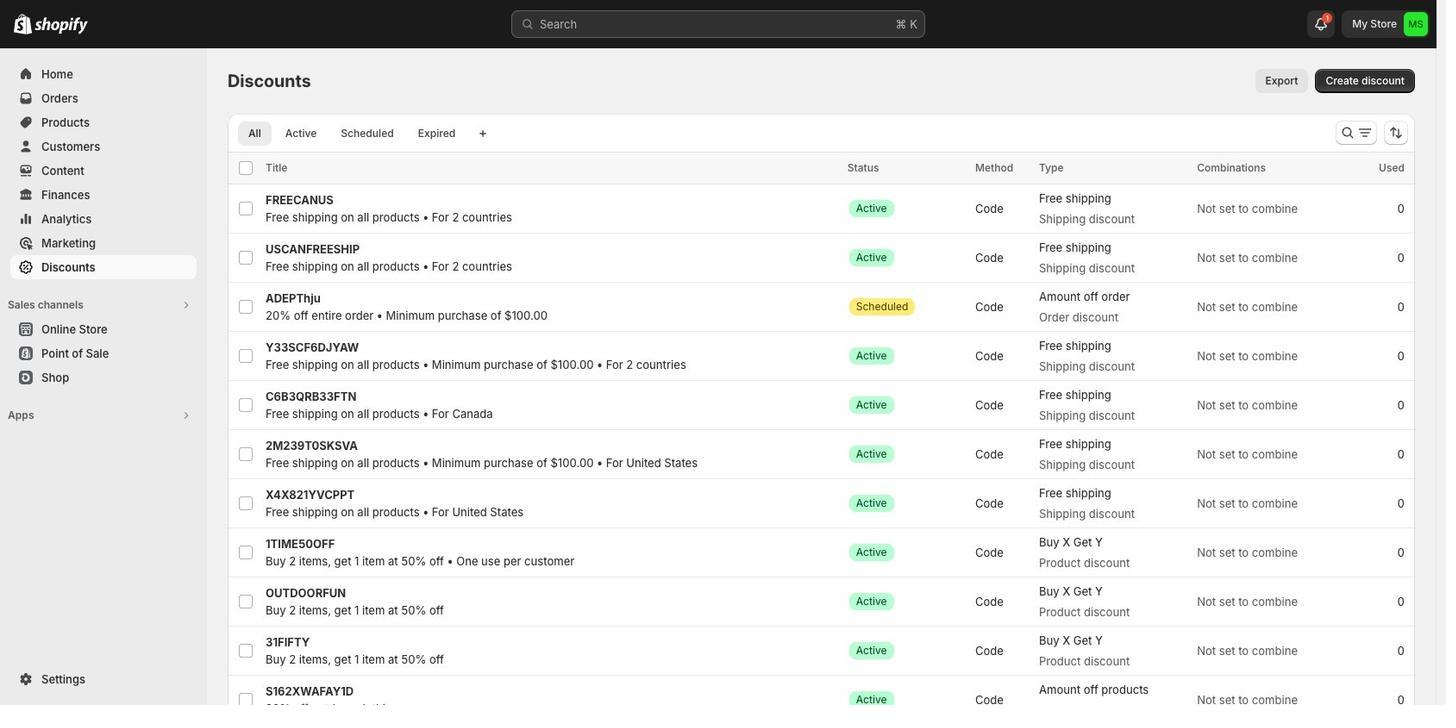 Task type: locate. For each thing, give the bounding box(es) containing it.
shopify image
[[14, 14, 32, 35], [35, 17, 88, 35]]

my store image
[[1404, 12, 1428, 36]]

1 horizontal spatial shopify image
[[35, 17, 88, 35]]

tab list
[[235, 121, 469, 146]]



Task type: describe. For each thing, give the bounding box(es) containing it.
0 horizontal spatial shopify image
[[14, 14, 32, 35]]



Task type: vqa. For each thing, say whether or not it's contained in the screenshot.
text box
no



